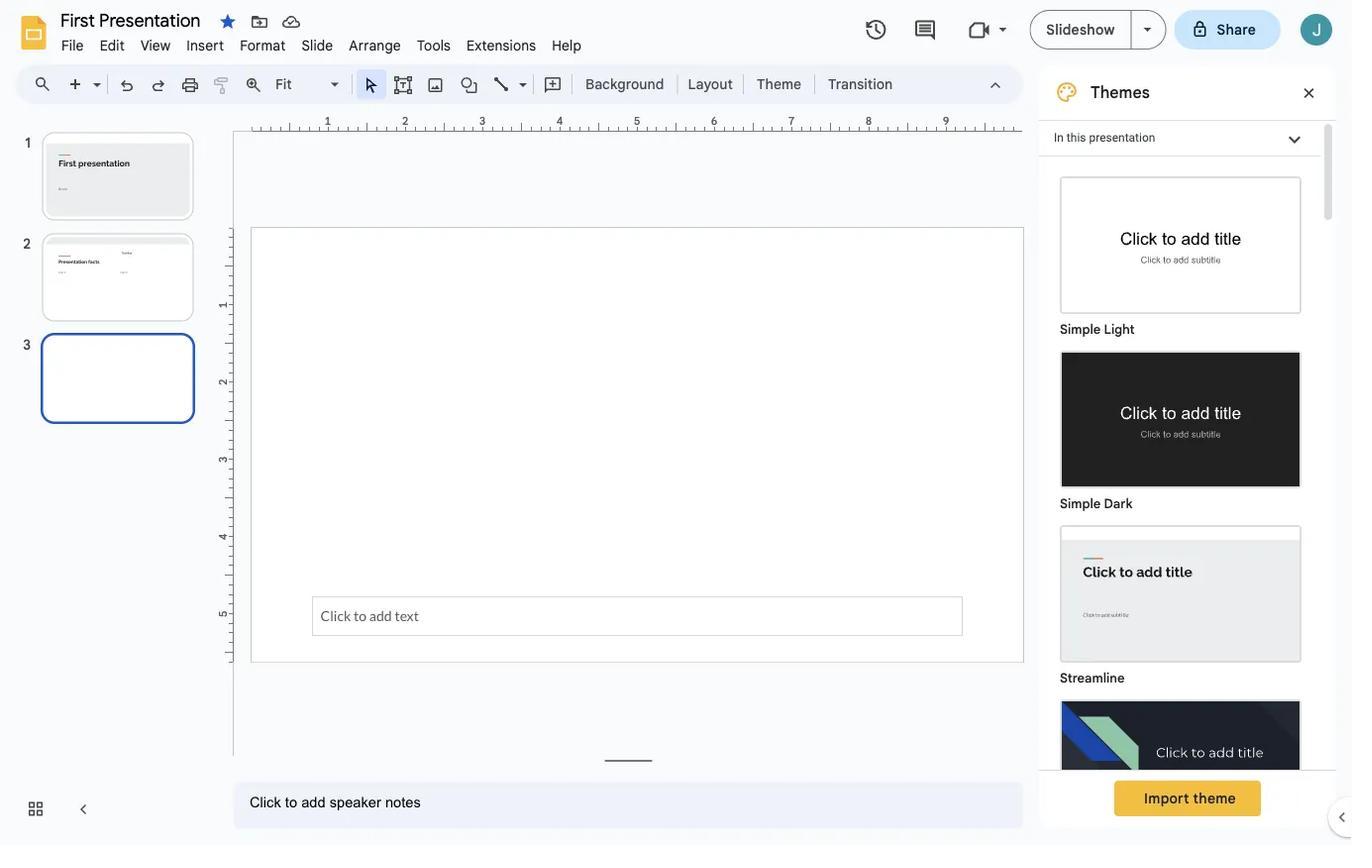 Task type: describe. For each thing, give the bounding box(es) containing it.
import
[[1145, 790, 1190, 807]]

help menu item
[[544, 34, 590, 57]]

in this presentation tab
[[1040, 120, 1321, 157]]

main toolbar
[[58, 69, 903, 99]]

navigation inside themes application
[[0, 112, 218, 845]]

transition
[[829, 75, 893, 93]]

themes application
[[0, 0, 1353, 845]]

shape image
[[458, 70, 481, 98]]

import theme
[[1145, 790, 1237, 807]]

file menu item
[[54, 34, 92, 57]]

share button
[[1175, 10, 1281, 50]]

view
[[141, 37, 171, 54]]

presentation
[[1090, 131, 1156, 145]]

Simple Light radio
[[1050, 166, 1312, 845]]

in this presentation
[[1054, 131, 1156, 145]]

format
[[240, 37, 286, 54]]

menu bar banner
[[0, 0, 1353, 845]]

arrange menu item
[[341, 34, 409, 57]]

view menu item
[[133, 34, 179, 57]]

arrange
[[349, 37, 401, 54]]

menu bar inside menu bar banner
[[54, 26, 590, 58]]

themes
[[1091, 82, 1150, 102]]

layout button
[[682, 69, 739, 99]]

simple dark
[[1060, 496, 1133, 512]]

help
[[552, 37, 582, 54]]

tools
[[417, 37, 451, 54]]

slide menu item
[[294, 34, 341, 57]]

Menus field
[[25, 70, 68, 98]]

Focus radio
[[1050, 690, 1312, 845]]

this
[[1067, 131, 1087, 145]]

dark
[[1104, 496, 1133, 512]]

layout
[[688, 75, 733, 93]]

edit
[[100, 37, 125, 54]]

insert menu item
[[179, 34, 232, 57]]

Simple Dark radio
[[1050, 341, 1312, 515]]

streamline
[[1060, 670, 1125, 686]]

option group inside themes section
[[1040, 157, 1321, 845]]

slideshow
[[1047, 21, 1115, 38]]

theme
[[757, 75, 802, 93]]

Star checkbox
[[214, 8, 242, 36]]



Task type: vqa. For each thing, say whether or not it's contained in the screenshot.
Simple within radio
yes



Task type: locate. For each thing, give the bounding box(es) containing it.
extensions menu item
[[459, 34, 544, 57]]

option group containing simple light
[[1040, 157, 1321, 845]]

Streamline radio
[[1050, 515, 1312, 690]]

presentation options image
[[1144, 28, 1152, 32]]

Zoom text field
[[273, 70, 328, 98]]

insert
[[187, 37, 224, 54]]

theme
[[1194, 790, 1237, 807]]

slideshow button
[[1030, 10, 1132, 50]]

extensions
[[467, 37, 536, 54]]

simple left dark
[[1060, 496, 1101, 512]]

background button
[[577, 69, 673, 99]]

share
[[1217, 21, 1257, 38]]

1 vertical spatial simple
[[1060, 496, 1101, 512]]

import theme button
[[1115, 781, 1261, 817]]

format menu item
[[232, 34, 294, 57]]

simple
[[1060, 322, 1101, 337], [1060, 496, 1101, 512]]

Zoom field
[[270, 70, 348, 99]]

0 vertical spatial simple
[[1060, 322, 1101, 337]]

focus image
[[1062, 702, 1300, 835]]

background
[[586, 75, 664, 93]]

1 simple from the top
[[1060, 322, 1101, 337]]

in
[[1054, 131, 1064, 145]]

menu bar
[[54, 26, 590, 58]]

simple for simple light
[[1060, 322, 1101, 337]]

insert image image
[[425, 70, 447, 98]]

Rename text field
[[54, 8, 212, 32]]

tools menu item
[[409, 34, 459, 57]]

menu bar containing file
[[54, 26, 590, 58]]

light
[[1104, 322, 1135, 337]]

2 simple from the top
[[1060, 496, 1101, 512]]

simple left light
[[1060, 322, 1101, 337]]

simple light
[[1060, 322, 1135, 337]]

slide
[[302, 37, 333, 54]]

themes section
[[1040, 64, 1337, 845]]

edit menu item
[[92, 34, 133, 57]]

file
[[61, 37, 84, 54]]

navigation
[[0, 112, 218, 845]]

theme button
[[748, 69, 811, 99]]

transition button
[[820, 69, 902, 99]]

simple for simple dark
[[1060, 496, 1101, 512]]

option group
[[1040, 157, 1321, 845]]

new slide with layout image
[[88, 71, 101, 78]]



